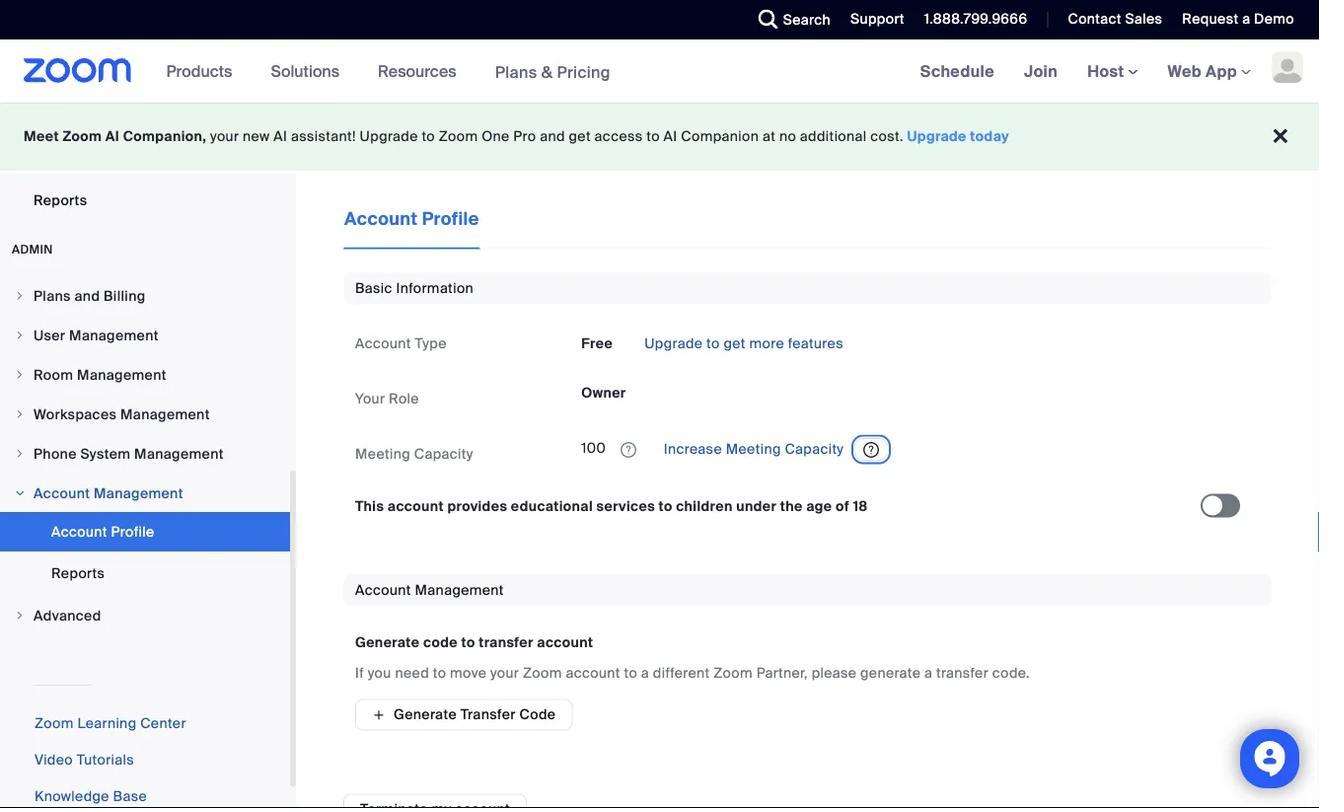 Task type: vqa. For each thing, say whether or not it's contained in the screenshot.
plan inside the Upgrade Your Plan In Plan Management To Access New Features!
no



Task type: describe. For each thing, give the bounding box(es) containing it.
account profile inside account management menu
[[51, 523, 154, 541]]

room management menu item
[[0, 356, 290, 394]]

request
[[1183, 10, 1239, 28]]

account profile inside main content main content
[[344, 207, 479, 230]]

banner containing products
[[0, 39, 1320, 104]]

right image for plans
[[14, 290, 26, 302]]

basic
[[355, 280, 393, 298]]

phone system management menu item
[[0, 435, 290, 473]]

code
[[423, 634, 458, 652]]

meetings navigation
[[906, 39, 1320, 104]]

profile for the leftmost account profile link
[[111, 523, 154, 541]]

support
[[851, 10, 905, 28]]

learn more about increasing meeting capacity image
[[858, 441, 885, 459]]

sales
[[1126, 10, 1163, 28]]

knowledge
[[35, 788, 109, 806]]

features
[[788, 335, 844, 353]]

at
[[763, 127, 776, 146]]

0 horizontal spatial upgrade
[[360, 127, 418, 146]]

search button
[[744, 0, 836, 39]]

2 horizontal spatial upgrade
[[908, 127, 967, 146]]

to down "resources" 'dropdown button'
[[422, 127, 435, 146]]

pricing
[[557, 61, 611, 82]]

management for account management menu item
[[94, 484, 183, 502]]

solutions
[[271, 61, 340, 81]]

account management inside main content main content
[[355, 582, 504, 600]]

need
[[395, 664, 429, 683]]

age
[[807, 498, 832, 516]]

assistant!
[[291, 127, 356, 146]]

0 horizontal spatial transfer
[[479, 634, 534, 652]]

to right access
[[647, 127, 660, 146]]

access
[[595, 127, 643, 146]]

1 horizontal spatial a
[[925, 664, 933, 683]]

plans and billing menu item
[[0, 277, 290, 315]]

1 horizontal spatial account profile link
[[343, 205, 480, 249]]

web
[[1168, 61, 1202, 81]]

management down workspaces management menu item
[[134, 445, 224, 463]]

generate
[[861, 664, 921, 683]]

upgrade today link
[[908, 127, 1010, 146]]

upgrade to get more features
[[645, 335, 844, 353]]

your role
[[355, 390, 419, 408]]

generate for generate code to transfer account
[[355, 634, 420, 652]]

&
[[542, 61, 553, 82]]

get inside main content main content
[[724, 335, 746, 353]]

plans for plans & pricing
[[495, 61, 537, 82]]

free
[[582, 335, 613, 353]]

transfer
[[461, 706, 516, 724]]

scheduler
[[34, 150, 103, 168]]

user management
[[34, 326, 159, 344]]

18
[[853, 498, 868, 516]]

reports link for personal menu menu at left
[[0, 181, 290, 220]]

meet
[[24, 127, 59, 146]]

type
[[415, 335, 447, 353]]

schedule
[[920, 61, 995, 81]]

of
[[836, 498, 850, 516]]

application inside main content main content
[[582, 439, 1034, 470]]

basic information
[[355, 280, 474, 298]]

knowledge base
[[35, 788, 147, 806]]

to left more
[[707, 335, 720, 353]]

and inside menu item
[[75, 287, 100, 305]]

main content main content
[[296, 174, 1320, 808]]

reports for personal menu menu at left
[[34, 191, 87, 209]]

today
[[970, 127, 1010, 146]]

billing
[[104, 287, 146, 305]]

product information navigation
[[152, 39, 626, 104]]

upgrade inside main content main content
[[645, 335, 703, 353]]

new
[[243, 127, 270, 146]]

generate transfer code button
[[355, 699, 573, 731]]

resources button
[[378, 39, 465, 103]]

account up basic
[[344, 207, 418, 230]]

workspaces management menu item
[[0, 396, 290, 433]]

zoom learning center
[[35, 715, 186, 733]]

to right code
[[461, 634, 475, 652]]

room
[[34, 366, 73, 384]]

right image for workspaces
[[14, 409, 26, 420]]

reports link for account management menu
[[0, 554, 290, 593]]

request a demo
[[1183, 10, 1295, 28]]

demo
[[1254, 10, 1295, 28]]

meeting capacity
[[355, 445, 473, 464]]

0 horizontal spatial meeting
[[355, 445, 411, 464]]

web app
[[1168, 61, 1238, 81]]

host
[[1088, 61, 1129, 81]]

account inside menu item
[[34, 484, 90, 502]]

room management
[[34, 366, 167, 384]]

workspaces
[[34, 405, 117, 423]]

add image
[[372, 706, 386, 724]]

products
[[166, 61, 232, 81]]

no
[[780, 127, 797, 146]]

right image for user
[[14, 330, 26, 341]]

account type
[[355, 335, 447, 353]]

services
[[597, 498, 655, 516]]

under
[[737, 498, 777, 516]]

personal menu menu
[[0, 0, 290, 222]]

0 horizontal spatial a
[[641, 664, 649, 683]]

search
[[783, 10, 831, 29]]

2 vertical spatial account
[[566, 664, 621, 683]]

1 horizontal spatial transfer
[[937, 664, 989, 683]]

zoom up code
[[523, 664, 562, 683]]

increase meeting capacity link
[[660, 440, 848, 458]]

children
[[676, 498, 733, 516]]

to right need
[[433, 664, 446, 683]]

different
[[653, 664, 710, 683]]

plans for plans and billing
[[34, 287, 71, 305]]

advanced menu item
[[0, 597, 290, 635]]

partner,
[[757, 664, 808, 683]]

products button
[[166, 39, 241, 103]]

pro
[[514, 127, 536, 146]]

account up the you
[[355, 582, 411, 600]]

meet zoom ai companion, your new ai assistant! upgrade to zoom one pro and get access to ai companion at no additional cost. upgrade today
[[24, 127, 1010, 146]]

additional
[[800, 127, 867, 146]]

account management inside menu item
[[34, 484, 183, 502]]

management for workspaces management menu item
[[120, 405, 210, 423]]

generate for generate transfer code
[[394, 706, 457, 724]]

1 horizontal spatial meeting
[[726, 440, 781, 458]]



Task type: locate. For each thing, give the bounding box(es) containing it.
to left children
[[659, 498, 673, 516]]

meeting up under
[[726, 440, 781, 458]]

account profile link down phone system management menu item
[[0, 512, 290, 552]]

0 horizontal spatial plans
[[34, 287, 71, 305]]

generate inside generate transfer code button
[[394, 706, 457, 724]]

get left more
[[724, 335, 746, 353]]

account down 'phone'
[[34, 484, 90, 502]]

you
[[368, 664, 391, 683]]

2 reports link from the top
[[0, 554, 290, 593]]

plans up user
[[34, 287, 71, 305]]

1 vertical spatial generate
[[394, 706, 457, 724]]

profile picture image
[[1272, 51, 1304, 83]]

owner
[[582, 384, 626, 402]]

get
[[569, 127, 591, 146], [724, 335, 746, 353]]

right image inside phone system management menu item
[[14, 448, 26, 460]]

0 vertical spatial right image
[[14, 369, 26, 381]]

upgrade right cost.
[[908, 127, 967, 146]]

companion
[[681, 127, 759, 146]]

1 horizontal spatial account management
[[355, 582, 504, 600]]

capacity
[[785, 440, 844, 458], [414, 445, 473, 464]]

web app button
[[1168, 61, 1251, 81]]

0 horizontal spatial your
[[210, 127, 239, 146]]

help info, meeting capacity image
[[615, 441, 642, 459]]

1 horizontal spatial ai
[[274, 127, 287, 146]]

100
[[582, 440, 610, 458]]

ai right new
[[274, 127, 287, 146]]

management up generate code to transfer account
[[415, 582, 504, 600]]

center
[[140, 715, 186, 733]]

meet zoom ai companion, footer
[[0, 103, 1320, 171]]

if
[[355, 664, 364, 683]]

zoom up scheduler
[[63, 127, 102, 146]]

account management down system
[[34, 484, 183, 502]]

a right generate
[[925, 664, 933, 683]]

zoom left one
[[439, 127, 478, 146]]

your right 'move'
[[491, 664, 519, 683]]

generate down need
[[394, 706, 457, 724]]

generate code to transfer account
[[355, 634, 593, 652]]

2 right image from the top
[[14, 330, 26, 341]]

account inside menu
[[51, 523, 107, 541]]

zoom inside side navigation navigation
[[35, 715, 74, 733]]

4 right image from the top
[[14, 448, 26, 460]]

right image left advanced
[[14, 610, 26, 622]]

base
[[113, 788, 147, 806]]

right image inside advanced menu item
[[14, 610, 26, 622]]

right image
[[14, 290, 26, 302], [14, 330, 26, 341], [14, 409, 26, 420], [14, 448, 26, 460], [14, 610, 26, 622]]

1 vertical spatial plans
[[34, 287, 71, 305]]

1.888.799.9666 button
[[910, 0, 1033, 39], [925, 10, 1028, 28]]

zoom learning center link
[[35, 715, 186, 733]]

contact sales link
[[1053, 0, 1168, 39], [1068, 10, 1163, 28]]

1.888.799.9666 button up schedule at the top of the page
[[910, 0, 1033, 39]]

0 horizontal spatial capacity
[[414, 445, 473, 464]]

transfer up 'move'
[[479, 634, 534, 652]]

profile for rightmost account profile link
[[422, 207, 479, 230]]

your left new
[[210, 127, 239, 146]]

app
[[1206, 61, 1238, 81]]

educational
[[511, 498, 593, 516]]

capacity left the learn more about increasing meeting capacity icon at the bottom right of page
[[785, 440, 844, 458]]

profile up information
[[422, 207, 479, 230]]

right image inside "plans and billing" menu item
[[14, 290, 26, 302]]

knowledge base link
[[35, 788, 147, 806]]

admin menu menu
[[0, 277, 290, 637]]

host button
[[1088, 61, 1138, 81]]

1 vertical spatial account
[[537, 634, 593, 652]]

1 vertical spatial your
[[491, 664, 519, 683]]

1 vertical spatial and
[[75, 287, 100, 305]]

2 right image from the top
[[14, 488, 26, 499]]

0 vertical spatial plans
[[495, 61, 537, 82]]

1 vertical spatial profile
[[111, 523, 154, 541]]

right image left 'phone'
[[14, 448, 26, 460]]

0 horizontal spatial and
[[75, 287, 100, 305]]

profile
[[422, 207, 479, 230], [111, 523, 154, 541]]

reports link down scheduler link
[[0, 181, 290, 220]]

1.888.799.9666 button up schedule link
[[925, 10, 1028, 28]]

move
[[450, 664, 487, 683]]

1 horizontal spatial capacity
[[785, 440, 844, 458]]

1 vertical spatial right image
[[14, 488, 26, 499]]

this
[[355, 498, 384, 516]]

reports down scheduler
[[34, 191, 87, 209]]

side navigation navigation
[[0, 0, 296, 808]]

1 vertical spatial get
[[724, 335, 746, 353]]

right image down admin
[[14, 290, 26, 302]]

0 horizontal spatial account profile link
[[0, 512, 290, 552]]

account down account management menu item
[[51, 523, 107, 541]]

code
[[520, 706, 556, 724]]

right image left user
[[14, 330, 26, 341]]

management for user management menu item
[[69, 326, 159, 344]]

management
[[69, 326, 159, 344], [77, 366, 167, 384], [120, 405, 210, 423], [134, 445, 224, 463], [94, 484, 183, 502], [415, 582, 504, 600]]

reports for account management menu
[[51, 564, 105, 582]]

upgrade
[[360, 127, 418, 146], [908, 127, 967, 146], [645, 335, 703, 353]]

1 right image from the top
[[14, 290, 26, 302]]

zoom left the partner,
[[714, 664, 753, 683]]

0 vertical spatial and
[[540, 127, 565, 146]]

reports inside account management menu
[[51, 564, 105, 582]]

plans & pricing
[[495, 61, 611, 82]]

resources
[[378, 61, 457, 81]]

1 horizontal spatial and
[[540, 127, 565, 146]]

1 horizontal spatial upgrade
[[645, 335, 703, 353]]

reports inside personal menu menu
[[34, 191, 87, 209]]

1 vertical spatial transfer
[[937, 664, 989, 683]]

account management menu item
[[0, 475, 290, 512]]

2 horizontal spatial ai
[[664, 127, 678, 146]]

plans inside product information navigation
[[495, 61, 537, 82]]

1 vertical spatial reports
[[51, 564, 105, 582]]

reports link up advanced menu item
[[0, 554, 290, 593]]

generate
[[355, 634, 420, 652], [394, 706, 457, 724]]

1 ai from the left
[[105, 127, 119, 146]]

banner
[[0, 39, 1320, 104]]

upgrade to get more features link
[[645, 335, 844, 353]]

right image inside user management menu item
[[14, 330, 26, 341]]

generate up the you
[[355, 634, 420, 652]]

account profile up basic information
[[344, 207, 479, 230]]

cost.
[[871, 127, 904, 146]]

phone
[[34, 445, 77, 463]]

get left access
[[569, 127, 591, 146]]

advanced
[[34, 606, 101, 625]]

0 vertical spatial account management
[[34, 484, 183, 502]]

meeting
[[726, 440, 781, 458], [355, 445, 411, 464]]

management inside menu item
[[94, 484, 183, 502]]

0 vertical spatial get
[[569, 127, 591, 146]]

management inside menu item
[[77, 366, 167, 384]]

management down the room management menu item
[[120, 405, 210, 423]]

account left different on the bottom
[[566, 664, 621, 683]]

management for the room management menu item
[[77, 366, 167, 384]]

and left billing
[[75, 287, 100, 305]]

account
[[344, 207, 418, 230], [355, 335, 411, 353], [34, 484, 90, 502], [51, 523, 107, 541], [355, 582, 411, 600]]

1 reports link from the top
[[0, 181, 290, 220]]

contact sales
[[1068, 10, 1163, 28]]

learning
[[77, 715, 137, 733]]

right image left "workspaces" at the left bottom of the page
[[14, 409, 26, 420]]

plans left &
[[495, 61, 537, 82]]

account right "this"
[[388, 498, 444, 516]]

information
[[396, 280, 474, 298]]

0 horizontal spatial account management
[[34, 484, 183, 502]]

right image for account management
[[14, 488, 26, 499]]

ai left companion
[[664, 127, 678, 146]]

video tutorials
[[35, 751, 134, 769]]

to left different on the bottom
[[624, 664, 638, 683]]

and right pro
[[540, 127, 565, 146]]

0 horizontal spatial profile
[[111, 523, 154, 541]]

right image for room management
[[14, 369, 26, 381]]

1 right image from the top
[[14, 369, 26, 381]]

3 ai from the left
[[664, 127, 678, 146]]

plans and billing
[[34, 287, 146, 305]]

support link
[[836, 0, 910, 39], [851, 10, 905, 28]]

your inside the meet zoom ai companion, footer
[[210, 127, 239, 146]]

please
[[812, 664, 857, 683]]

meeting up "this"
[[355, 445, 411, 464]]

upgrade right free
[[645, 335, 703, 353]]

right image inside workspaces management menu item
[[14, 409, 26, 420]]

0 horizontal spatial get
[[569, 127, 591, 146]]

2 horizontal spatial a
[[1243, 10, 1251, 28]]

capacity up provides on the left
[[414, 445, 473, 464]]

1 horizontal spatial account profile
[[344, 207, 479, 230]]

more
[[750, 335, 785, 353]]

5 right image from the top
[[14, 610, 26, 622]]

management down phone system management menu item
[[94, 484, 183, 502]]

application
[[582, 439, 1034, 470]]

reports
[[34, 191, 87, 209], [51, 564, 105, 582]]

account left type
[[355, 335, 411, 353]]

system
[[80, 445, 131, 463]]

video
[[35, 751, 73, 769]]

your
[[210, 127, 239, 146], [491, 664, 519, 683]]

plans inside menu item
[[34, 287, 71, 305]]

0 vertical spatial reports link
[[0, 181, 290, 220]]

management up 'workspaces management'
[[77, 366, 167, 384]]

the
[[780, 498, 803, 516]]

account profile down account management menu item
[[51, 523, 154, 541]]

right image for phone
[[14, 448, 26, 460]]

0 vertical spatial generate
[[355, 634, 420, 652]]

right image inside account management menu item
[[14, 488, 26, 499]]

a left different on the bottom
[[641, 664, 649, 683]]

your
[[355, 390, 385, 408]]

user management menu item
[[0, 317, 290, 354]]

your inside main content main content
[[491, 664, 519, 683]]

reports up advanced
[[51, 564, 105, 582]]

zoom up the video
[[35, 715, 74, 733]]

1 horizontal spatial plans
[[495, 61, 537, 82]]

application containing 100
[[582, 439, 1034, 470]]

1 horizontal spatial your
[[491, 664, 519, 683]]

0 horizontal spatial ai
[[105, 127, 119, 146]]

0 vertical spatial your
[[210, 127, 239, 146]]

increase meeting capacity
[[660, 440, 848, 458]]

1 horizontal spatial profile
[[422, 207, 479, 230]]

contact
[[1068, 10, 1122, 28]]

code.
[[993, 664, 1030, 683]]

0 vertical spatial profile
[[422, 207, 479, 230]]

management down billing
[[69, 326, 159, 344]]

ai
[[105, 127, 119, 146], [274, 127, 287, 146], [664, 127, 678, 146]]

phone system management
[[34, 445, 224, 463]]

profile down account management menu item
[[111, 523, 154, 541]]

a left demo
[[1243, 10, 1251, 28]]

ai left companion,
[[105, 127, 119, 146]]

1 vertical spatial reports link
[[0, 554, 290, 593]]

companion,
[[123, 127, 207, 146]]

this account provides educational services to children under the age of 18
[[355, 498, 868, 516]]

1 vertical spatial account profile link
[[0, 512, 290, 552]]

right image inside the room management menu item
[[14, 369, 26, 381]]

1 vertical spatial account management
[[355, 582, 504, 600]]

transfer left the "code." on the right bottom of page
[[937, 664, 989, 683]]

profile inside account management menu
[[111, 523, 154, 541]]

video tutorials link
[[35, 751, 134, 769]]

1 horizontal spatial get
[[724, 335, 746, 353]]

1 vertical spatial account profile
[[51, 523, 154, 541]]

0 vertical spatial reports
[[34, 191, 87, 209]]

one
[[482, 127, 510, 146]]

scheduler link
[[0, 139, 290, 179]]

zoom
[[63, 127, 102, 146], [439, 127, 478, 146], [523, 664, 562, 683], [714, 664, 753, 683], [35, 715, 74, 733]]

provides
[[448, 498, 507, 516]]

join link
[[1010, 39, 1073, 103]]

plans
[[495, 61, 537, 82], [34, 287, 71, 305]]

get inside the meet zoom ai companion, footer
[[569, 127, 591, 146]]

0 vertical spatial transfer
[[479, 634, 534, 652]]

account
[[388, 498, 444, 516], [537, 634, 593, 652], [566, 664, 621, 683]]

solutions button
[[271, 39, 348, 103]]

3 right image from the top
[[14, 409, 26, 420]]

account management menu
[[0, 512, 290, 595]]

0 horizontal spatial account profile
[[51, 523, 154, 541]]

upgrade down product information navigation
[[360, 127, 418, 146]]

account management up code
[[355, 582, 504, 600]]

profile inside main content main content
[[422, 207, 479, 230]]

zoom logo image
[[24, 58, 132, 83]]

account profile link up basic information
[[343, 205, 480, 249]]

management inside main content main content
[[415, 582, 504, 600]]

2 ai from the left
[[274, 127, 287, 146]]

account up code
[[537, 634, 593, 652]]

and inside the meet zoom ai companion, footer
[[540, 127, 565, 146]]

admin
[[12, 242, 53, 257]]

tutorials
[[77, 751, 134, 769]]

generate transfer code
[[394, 706, 556, 724]]

0 vertical spatial account
[[388, 498, 444, 516]]

right image
[[14, 369, 26, 381], [14, 488, 26, 499]]

0 vertical spatial account profile link
[[343, 205, 480, 249]]

0 vertical spatial account profile
[[344, 207, 479, 230]]



